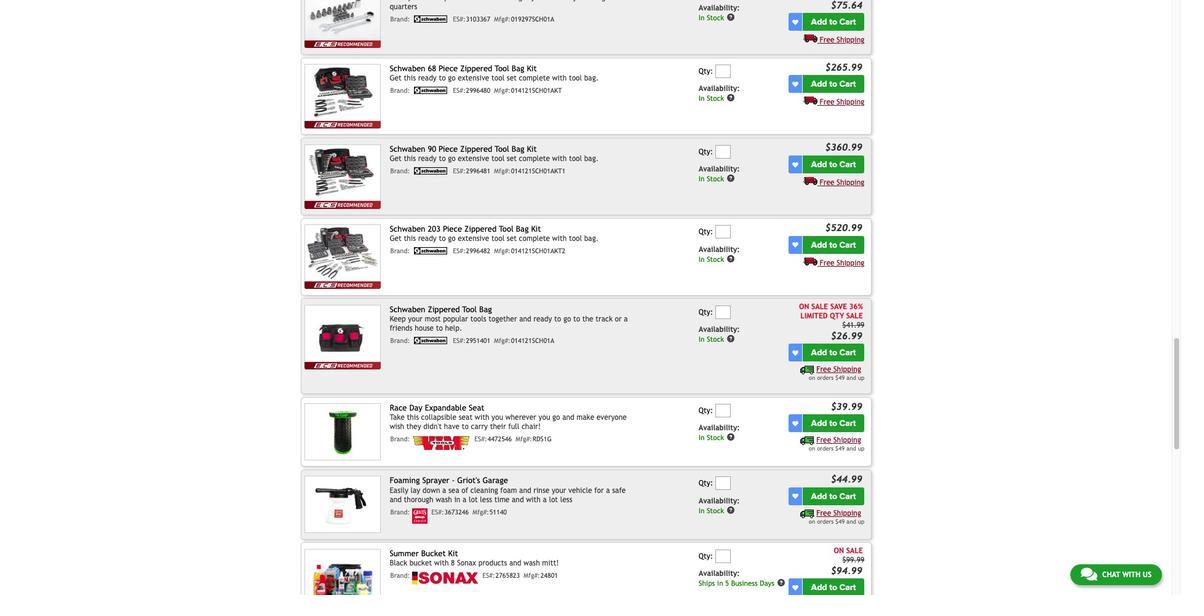 Task type: vqa. For each thing, say whether or not it's contained in the screenshot.
The Es#: 2996481 Mfg#: 014121Sch01Akt1
yes



Task type: describe. For each thing, give the bounding box(es) containing it.
on for $44.99
[[809, 519, 816, 525]]

with inside schwaben 203 piece zippered tool bag kit get this ready to go extensive tool set complete with tool bag.
[[552, 235, 567, 243]]

and inside the summer bucket kit black bucket with 8 sonax products and wash mitt!
[[510, 559, 522, 568]]

schwaben 68 piece zippered tool bag kit get this ready to go extensive tool set complete with tool bag.
[[390, 64, 599, 83]]

and inside schwaben zippered tool bag keep your most popular tools together and ready to go to the track or a friends house to help.
[[520, 315, 532, 324]]

tight
[[597, 0, 613, 2]]

availability: in stock for $44.99
[[699, 497, 740, 515]]

shipping down '$44.99'
[[834, 509, 862, 518]]

es#: for $360.99
[[453, 167, 466, 175]]

add for 7th add to cart button from the top
[[812, 492, 828, 502]]

get for $265.99
[[390, 74, 402, 83]]

race
[[390, 404, 407, 413]]

wherever
[[506, 414, 537, 422]]

1 in from the top
[[699, 14, 705, 22]]

foaming sprayer - griot's garage link
[[390, 477, 508, 486]]

comments image
[[1081, 567, 1098, 582]]

wash inside foaming sprayer - griot's garage easily lay down a sea of cleaning foam and rinse your vehicle for a safe and thorough wash in a lot less time and with a lot less
[[436, 496, 452, 504]]

extensive for $520.99
[[458, 235, 490, 243]]

summer bucket kit link
[[390, 549, 458, 559]]

popular
[[443, 315, 468, 324]]

or
[[615, 315, 622, 324]]

extensive for $265.99
[[458, 74, 490, 83]]

free down $26.99
[[817, 366, 832, 374]]

set for $265.99
[[507, 74, 517, 83]]

free down $520.99
[[820, 259, 835, 267]]

their
[[490, 423, 506, 432]]

sprayer
[[422, 477, 450, 486]]

mfg#: for $44.99
[[473, 509, 489, 516]]

days
[[760, 580, 775, 588]]

chat
[[1103, 571, 1121, 580]]

this for $520.99
[[404, 235, 416, 243]]

bag. for $265.99
[[584, 74, 599, 83]]

in for $265.99
[[699, 94, 705, 103]]

availability: for on sale
[[699, 570, 740, 579]]

2 add to cart button from the top
[[803, 75, 865, 93]]

us
[[1143, 571, 1152, 580]]

foaming sprayer - griot's garage easily lay down a sea of cleaning foam and rinse your vehicle for a safe and thorough wash in a lot less time and with a lot less
[[390, 477, 626, 504]]

014121sch01a
[[511, 337, 555, 345]]

piece for $360.99
[[439, 144, 458, 154]]

1 brand: from the top
[[391, 16, 410, 23]]

add to cart for add to wish list image corresponding to $39.99
[[812, 419, 856, 429]]

7 add to cart button from the top
[[803, 488, 865, 506]]

free shipping for $520.99
[[820, 259, 865, 267]]

add for seventh add to cart button from the bottom
[[812, 79, 828, 89]]

5 schwaben - corporate logo image from the top
[[412, 337, 449, 345]]

this
[[390, 0, 403, 2]]

bag. for $520.99
[[584, 235, 599, 243]]

vim tools - corporate logo image
[[412, 436, 471, 451]]

easily
[[390, 487, 409, 495]]

vehicle
[[569, 487, 592, 495]]

with inside race day expandable seat take this collapsible seat with you wherever you go and make everyone wish they didn't have to carry their full chair!
[[475, 414, 490, 422]]

schwaben for $265.99
[[390, 64, 426, 73]]

es#3103367 - 019297sch01a - schwaben complete 26 pc stubby socket driver set - this special low profile socket set will get you out of a jam in tight quarters - schwaben - audi bmw volkswagen mercedes benz mini porsche image
[[305, 0, 381, 41]]

cart for fourth add to cart button from the bottom
[[840, 348, 856, 358]]

availability: for $360.99
[[699, 165, 740, 174]]

a down rinse
[[543, 496, 547, 504]]

7 add to cart from the top
[[812, 492, 856, 502]]

safe
[[612, 487, 626, 495]]

$99.99
[[843, 556, 865, 565]]

shipping down $360.99
[[837, 178, 865, 187]]

5 availability: in stock from the top
[[699, 326, 740, 344]]

chat with us
[[1103, 571, 1152, 580]]

profile
[[445, 0, 467, 2]]

carry
[[471, 423, 488, 432]]

zippered for $265.99
[[460, 64, 493, 73]]

4 add to cart button from the top
[[803, 236, 865, 254]]

and up '$44.99'
[[847, 446, 857, 453]]

sonax - corporate logo image
[[412, 572, 479, 585]]

in for $520.99
[[699, 255, 705, 264]]

36%
[[850, 303, 863, 311]]

2996481
[[466, 167, 491, 175]]

they
[[407, 423, 421, 432]]

brand: for $360.99
[[391, 167, 410, 175]]

free shipping image for $44.99
[[800, 510, 815, 519]]

cart for first add to cart button from the bottom
[[840, 583, 856, 593]]

of for socket
[[558, 0, 565, 2]]

take
[[390, 414, 405, 422]]

schwaben 90 piece zippered tool bag kit link
[[390, 144, 537, 154]]

51140
[[490, 509, 507, 516]]

mfg#: down this special low profile socket set will get you out of a jam in tight quarters at the top of page
[[494, 16, 511, 23]]

bag inside schwaben zippered tool bag keep your most popular tools together and ready to go to the track or a friends house to help.
[[479, 305, 492, 314]]

down
[[423, 487, 440, 495]]

cart for sixth add to cart button from the top
[[840, 419, 856, 429]]

ecs tuning recommends this product. image for $360.99
[[305, 202, 381, 209]]

kit for $265.99
[[527, 64, 537, 73]]

complete for $520.99
[[519, 235, 550, 243]]

tool for $265.99
[[495, 64, 510, 73]]

cart for 1st add to cart button
[[840, 17, 856, 27]]

add to wish list image for $265.99
[[793, 81, 799, 87]]

qty
[[830, 312, 844, 320]]

$360.99
[[826, 142, 863, 153]]

mfg#: for on sale
[[524, 572, 540, 580]]

mitt!
[[542, 559, 559, 568]]

go for $360.99
[[448, 154, 456, 163]]

es#: 2951401 mfg#: 014121sch01a
[[453, 337, 555, 345]]

$41.99
[[843, 321, 865, 330]]

foam
[[501, 487, 517, 495]]

2765823
[[496, 572, 520, 580]]

tool inside schwaben zippered tool bag keep your most popular tools together and ready to go to the track or a friends house to help.
[[462, 305, 477, 314]]

24801
[[541, 572, 558, 580]]

qty: for $44.99
[[699, 480, 713, 488]]

ready for $520.99
[[418, 235, 437, 243]]

to inside schwaben 203 piece zippered tool bag kit get this ready to go extensive tool set complete with tool bag.
[[439, 235, 446, 243]]

a left sea at the left of the page
[[443, 487, 446, 495]]

es#: down help.
[[453, 337, 466, 345]]

5 ecs tuning recommends this product. image from the top
[[305, 362, 381, 370]]

68
[[428, 64, 436, 73]]

es#: for on sale
[[483, 572, 495, 580]]

schwaben for $360.99
[[390, 144, 426, 154]]

help.
[[445, 324, 462, 333]]

track
[[596, 315, 613, 324]]

question sign image for schwaben zippered tool bag
[[727, 335, 735, 344]]

5 stock from the top
[[707, 335, 724, 344]]

-
[[452, 477, 455, 486]]

2 lot from the left
[[549, 496, 558, 504]]

schwaben 68 piece zippered tool bag kit link
[[390, 64, 537, 73]]

shipping down $26.99
[[834, 366, 862, 374]]

schwaben inside schwaben zippered tool bag keep your most popular tools together and ready to go to the track or a friends house to help.
[[390, 305, 426, 314]]

free down $360.99
[[820, 178, 835, 187]]

014121sch01akt
[[511, 87, 562, 94]]

limited
[[801, 312, 828, 320]]

2951401
[[466, 337, 491, 345]]

$39.99
[[831, 401, 863, 412]]

your inside foaming sprayer - griot's garage easily lay down a sea of cleaning foam and rinse your vehicle for a safe and thorough wash in a lot less time and with a lot less
[[552, 487, 567, 495]]

shipping up $265.99
[[837, 36, 865, 45]]

and up $99.99
[[847, 519, 857, 525]]

1 availability: from the top
[[699, 4, 740, 13]]

shipping down $265.99
[[837, 98, 865, 107]]

availability: in stock for $520.99
[[699, 245, 740, 264]]

add to cart for 5th add to wish list image from the top of the page
[[812, 348, 856, 358]]

stock for $520.99
[[707, 255, 724, 264]]

ecs tuning recommends this product. image for $265.99
[[305, 121, 381, 129]]

mfg#: for $265.99
[[494, 87, 511, 94]]

bag for $360.99
[[512, 144, 525, 154]]

$26.99
[[831, 330, 863, 341]]

4472546
[[488, 436, 512, 443]]

collapsible
[[421, 414, 457, 422]]

1 free shipping on orders $49 and up from the top
[[809, 366, 865, 382]]

1 orders from the top
[[817, 375, 834, 382]]

on sale save 36% limited qty sale $41.99 $26.99
[[799, 303, 865, 341]]

zippered for $360.99
[[460, 144, 493, 154]]

qty: for $265.99
[[699, 67, 713, 76]]

ships
[[699, 580, 715, 588]]

1 availability: in stock from the top
[[699, 4, 740, 22]]

free down $265.99
[[820, 98, 835, 107]]

add for sixth add to cart button from the top
[[812, 419, 828, 429]]

5 add to cart button from the top
[[803, 344, 865, 362]]

2996480
[[466, 87, 491, 94]]

brand: for $44.99
[[391, 509, 410, 516]]

5
[[726, 580, 729, 588]]

2 less from the left
[[561, 496, 573, 504]]

and down 'easily'
[[390, 496, 402, 504]]

availability: for $265.99
[[699, 85, 740, 93]]

you up their
[[492, 414, 503, 422]]

bucket
[[410, 559, 432, 568]]

with inside schwaben 90 piece zippered tool bag kit get this ready to go extensive tool set complete with tool bag.
[[552, 154, 567, 163]]

schwaben 90 piece zippered tool bag kit get this ready to go extensive tool set complete with tool bag.
[[390, 144, 599, 163]]

house
[[415, 324, 434, 333]]

add to cart for add to wish list image associated with $520.99
[[812, 240, 856, 250]]

this for $360.99
[[404, 154, 416, 163]]

this for $265.99
[[404, 74, 416, 83]]

free down $39.99
[[817, 437, 832, 445]]

5 brand: from the top
[[391, 337, 410, 345]]

make
[[577, 414, 595, 422]]

shipping down $39.99
[[834, 437, 862, 445]]

availability: in stock for $39.99
[[699, 424, 740, 442]]

go inside schwaben zippered tool bag keep your most popular tools together and ready to go to the track or a friends house to help.
[[564, 315, 571, 324]]

go inside race day expandable seat take this collapsible seat with you wherever you go and make everyone wish they didn't have to carry their full chair!
[[553, 414, 560, 422]]

sonax
[[457, 559, 476, 568]]

availability: for $520.99
[[699, 245, 740, 254]]

zippered
[[428, 305, 460, 314]]

kit inside the summer bucket kit black bucket with 8 sonax products and wash mitt!
[[448, 549, 458, 559]]

8 add to cart from the top
[[812, 583, 856, 593]]

es#: 2996481 mfg#: 014121sch01akt1
[[453, 167, 566, 175]]

most
[[425, 315, 441, 324]]

in inside foaming sprayer - griot's garage easily lay down a sea of cleaning foam and rinse your vehicle for a safe and thorough wash in a lot less time and with a lot less
[[454, 496, 461, 504]]

schwaben 203 piece zippered tool bag kit link
[[390, 225, 541, 234]]

complete for $265.99
[[519, 74, 550, 83]]

90
[[428, 144, 436, 154]]

piece
[[439, 64, 458, 73]]

you inside this special low profile socket set will get you out of a jam in tight quarters
[[531, 0, 543, 2]]

es#: for $265.99
[[453, 87, 466, 94]]

full
[[508, 423, 520, 432]]

es#: for $39.99
[[475, 436, 487, 443]]

on for 36%
[[799, 303, 810, 311]]

1 add to cart button from the top
[[803, 13, 865, 31]]

es#: 4472546 mfg#: rds1g
[[475, 436, 552, 443]]

1 up from the top
[[858, 375, 865, 382]]

free shipping on orders $49 and up for $39.99
[[809, 437, 865, 453]]

3103367
[[466, 16, 491, 23]]

free up $265.99
[[820, 36, 835, 45]]

race day expandable seat link
[[390, 404, 485, 413]]

add for 6th add to cart button from the bottom of the page
[[812, 159, 828, 170]]

in for $360.99
[[699, 175, 705, 183]]

stock for $44.99
[[707, 507, 724, 515]]

5 add to wish list image from the top
[[793, 350, 799, 356]]

1 free shipping from the top
[[820, 36, 865, 45]]

es#4472546 - rds1g - race day expandable seat - take this collapsible seat with you wherever you go and make everyone wish they didn't have to carry their full chair! - vim tools - audi bmw volkswagen mercedes benz mini porsche image
[[305, 404, 381, 461]]

$44.99
[[831, 474, 863, 485]]

a up es#: 3673246 mfg#: 51140
[[463, 496, 467, 504]]

mfg#: for $39.99
[[516, 436, 532, 443]]

with inside foaming sprayer - griot's garage easily lay down a sea of cleaning foam and rinse your vehicle for a safe and thorough wash in a lot less time and with a lot less
[[526, 496, 541, 504]]

3673246
[[445, 509, 469, 516]]

on sale $99.99 $94.99
[[831, 547, 865, 576]]

add for first add to cart button from the bottom
[[812, 583, 828, 593]]



Task type: locate. For each thing, give the bounding box(es) containing it.
8 add to cart button from the top
[[803, 579, 865, 596]]

this inside schwaben 90 piece zippered tool bag kit get this ready to go extensive tool set complete with tool bag.
[[404, 154, 416, 163]]

to inside schwaben 90 piece zippered tool bag kit get this ready to go extensive tool set complete with tool bag.
[[439, 154, 446, 163]]

6 add from the top
[[812, 419, 828, 429]]

schwaben inside "schwaben 68 piece zippered tool bag kit get this ready to go extensive tool set complete with tool bag."
[[390, 64, 426, 73]]

cart down '$44.99'
[[840, 492, 856, 502]]

bag up tools
[[479, 305, 492, 314]]

2 on from the top
[[809, 446, 816, 453]]

cart down $94.99
[[840, 583, 856, 593]]

stock
[[707, 14, 724, 22], [707, 94, 724, 103], [707, 175, 724, 183], [707, 255, 724, 264], [707, 335, 724, 344], [707, 434, 724, 442], [707, 507, 724, 515]]

free shipping image for $265.99
[[804, 96, 818, 105]]

es#2765823 - 24801 - summer bucket kit - black bucket with 8 sonax products and wash mitt! - sonax - audi bmw volkswagen mercedes benz mini porsche image
[[305, 549, 381, 596]]

ready inside schwaben zippered tool bag keep your most popular tools together and ready to go to the track or a friends house to help.
[[534, 315, 552, 324]]

bag. for $360.99
[[584, 154, 599, 163]]

1 vertical spatial your
[[552, 487, 567, 495]]

ready for $265.99
[[418, 74, 437, 83]]

1 horizontal spatial of
[[558, 0, 565, 2]]

1 vertical spatial free shipping image
[[800, 366, 815, 375]]

0 vertical spatial complete
[[519, 74, 550, 83]]

schwaben - corporate logo image down 90
[[412, 167, 449, 175]]

3 get from the top
[[390, 235, 402, 243]]

extensive inside "schwaben 68 piece zippered tool bag kit get this ready to go extensive tool set complete with tool bag."
[[458, 74, 490, 83]]

zippered inside "schwaben 68 piece zippered tool bag kit get this ready to go extensive tool set complete with tool bag."
[[460, 64, 493, 73]]

es#2996480 - 014121sch01akt - schwaben 68 piece zippered tool bag kit - get this ready to go extensive tool set complete with tool bag. - schwaben - audi bmw volkswagen mercedes benz mini porsche image
[[305, 64, 381, 121]]

3 add to wish list image from the top
[[793, 162, 799, 168]]

sale
[[847, 312, 863, 320]]

2 qty: from the top
[[699, 147, 713, 156]]

sale up limited
[[812, 303, 829, 311]]

1 question sign image from the top
[[727, 94, 735, 102]]

add to cart button down $39.99
[[803, 415, 865, 433]]

complete inside schwaben 203 piece zippered tool bag kit get this ready to go extensive tool set complete with tool bag.
[[519, 235, 550, 243]]

2 cart from the top
[[840, 79, 856, 89]]

garage
[[483, 477, 508, 486]]

es#2996481 - 014121sch01akt1 - schwaben 90 piece zippered tool bag kit  - get this ready to go extensive tool set complete with tool bag. - schwaben - audi bmw volkswagen mercedes benz mini porsche image
[[305, 144, 381, 202]]

get for $360.99
[[390, 154, 402, 163]]

cart for 4th add to cart button
[[840, 240, 856, 250]]

question sign image
[[727, 13, 735, 22], [727, 335, 735, 344], [727, 433, 735, 442], [777, 579, 786, 588]]

3 add from the top
[[812, 159, 828, 170]]

4 cart from the top
[[840, 240, 856, 250]]

add to cart for add to wish list image associated with $265.99
[[812, 79, 856, 89]]

get
[[519, 0, 529, 2]]

and up $39.99
[[847, 375, 857, 382]]

1 vertical spatial $49
[[836, 446, 845, 453]]

in
[[699, 14, 705, 22], [699, 94, 705, 103], [699, 175, 705, 183], [699, 255, 705, 264], [699, 335, 705, 344], [699, 434, 705, 442], [699, 507, 705, 515]]

bag for $265.99
[[512, 64, 525, 73]]

brand: right es#2996482 - 014121sch01akt2 - schwaben 203 piece zippered tool bag kit  - get this ready to go extensive tool set complete with tool bag. - schwaben - audi bmw volkswagen mercedes benz mini porsche image on the top
[[391, 248, 410, 255]]

availability: for $39.99
[[699, 424, 740, 433]]

piece right 90
[[439, 144, 458, 154]]

this inside schwaben 203 piece zippered tool bag kit get this ready to go extensive tool set complete with tool bag.
[[404, 235, 416, 243]]

set for $520.99
[[507, 235, 517, 243]]

1 horizontal spatial your
[[552, 487, 567, 495]]

0 vertical spatial on
[[809, 375, 816, 382]]

zippered inside schwaben 203 piece zippered tool bag kit get this ready to go extensive tool set complete with tool bag.
[[465, 225, 497, 234]]

tool for $520.99
[[499, 225, 514, 234]]

cart down $360.99
[[840, 159, 856, 170]]

2 vertical spatial up
[[858, 519, 865, 525]]

0 horizontal spatial your
[[408, 315, 423, 324]]

on inside on sale $99.99 $94.99
[[834, 547, 844, 555]]

free shipping on orders $49 and up up '$44.99'
[[809, 437, 865, 453]]

kit up 014121sch01akt2
[[531, 225, 541, 234]]

add to wish list image
[[793, 19, 799, 25], [793, 81, 799, 87], [793, 162, 799, 168], [793, 242, 799, 248], [793, 350, 799, 356], [793, 421, 799, 427]]

this
[[404, 74, 416, 83], [404, 154, 416, 163], [404, 235, 416, 243], [407, 414, 419, 422]]

lot down rinse
[[549, 496, 558, 504]]

1 extensive from the top
[[458, 74, 490, 83]]

this special low profile socket set will get you out of a jam in tight quarters
[[390, 0, 613, 11]]

ready for $360.99
[[418, 154, 437, 163]]

0 vertical spatial add to wish list image
[[793, 494, 799, 500]]

complete
[[519, 74, 550, 83], [519, 154, 550, 163], [519, 235, 550, 243]]

3 add to cart from the top
[[812, 159, 856, 170]]

4 schwaben from the top
[[390, 305, 426, 314]]

zippered
[[460, 64, 493, 73], [460, 144, 493, 154], [465, 225, 497, 234]]

add to cart button down $520.99
[[803, 236, 865, 254]]

0 vertical spatial on
[[799, 303, 810, 311]]

mfg#: down the together
[[494, 337, 511, 345]]

1 horizontal spatial less
[[561, 496, 573, 504]]

in for $44.99
[[699, 507, 705, 515]]

sale inside on sale $99.99 $94.99
[[847, 547, 863, 555]]

schwaben zippered tool bag keep your most popular tools together and ready to go to the track or a friends house to help.
[[390, 305, 628, 333]]

6 add to cart from the top
[[812, 419, 856, 429]]

schwaben - corporate logo image for $265.99
[[412, 87, 449, 94]]

1 schwaben - corporate logo image from the top
[[412, 16, 449, 23]]

set inside this special low profile socket set will get you out of a jam in tight quarters
[[492, 0, 502, 2]]

ready inside schwaben 90 piece zippered tool bag kit get this ready to go extensive tool set complete with tool bag.
[[418, 154, 437, 163]]

orders up $39.99
[[817, 375, 834, 382]]

4 availability: from the top
[[699, 245, 740, 254]]

a right for
[[606, 487, 610, 495]]

of inside foaming sprayer - griot's garage easily lay down a sea of cleaning foam and rinse your vehicle for a safe and thorough wash in a lot less time and with a lot less
[[462, 487, 468, 495]]

schwaben left 90
[[390, 144, 426, 154]]

1 vertical spatial of
[[462, 487, 468, 495]]

$49 for $39.99
[[836, 446, 845, 453]]

tool
[[495, 64, 510, 73], [495, 144, 510, 154], [499, 225, 514, 234], [462, 305, 477, 314]]

friends
[[390, 324, 413, 333]]

add to cart down $94.99
[[812, 583, 856, 593]]

question sign image
[[727, 94, 735, 102], [727, 174, 735, 183], [727, 255, 735, 263], [727, 506, 735, 515]]

this down schwaben 203 piece zippered tool bag kit link
[[404, 235, 416, 243]]

go inside "schwaben 68 piece zippered tool bag kit get this ready to go extensive tool set complete with tool bag."
[[448, 74, 456, 83]]

wash up es#: 2765823 mfg#: 24801
[[524, 559, 540, 568]]

your up house on the left of page
[[408, 315, 423, 324]]

go
[[448, 74, 456, 83], [448, 154, 456, 163], [448, 235, 456, 243], [564, 315, 571, 324], [553, 414, 560, 422]]

business
[[732, 580, 758, 588]]

ecs tuning recommends this product. image
[[305, 41, 381, 48], [305, 121, 381, 129], [305, 202, 381, 209], [305, 282, 381, 289], [305, 362, 381, 370]]

3 up from the top
[[858, 519, 865, 525]]

go down schwaben 90 piece zippered tool bag kit link
[[448, 154, 456, 163]]

add to cart button down $360.99
[[803, 156, 865, 174]]

$49 for $44.99
[[836, 519, 845, 525]]

brand: right es#2996481 - 014121sch01akt1 - schwaben 90 piece zippered tool bag kit  - get this ready to go extensive tool set complete with tool bag. - schwaben - audi bmw volkswagen mercedes benz mini porsche image
[[391, 167, 410, 175]]

tool up es#: 2996481 mfg#: 014121sch01akt1 in the top of the page
[[495, 144, 510, 154]]

extensive for $360.99
[[458, 154, 490, 163]]

tool inside "schwaben 68 piece zippered tool bag kit get this ready to go extensive tool set complete with tool bag."
[[495, 64, 510, 73]]

2 vertical spatial on
[[809, 519, 816, 525]]

mfg#: down schwaben 90 piece zippered tool bag kit get this ready to go extensive tool set complete with tool bag.
[[494, 167, 511, 175]]

set inside "schwaben 68 piece zippered tool bag kit get this ready to go extensive tool set complete with tool bag."
[[507, 74, 517, 83]]

your right rinse
[[552, 487, 567, 495]]

will
[[504, 0, 516, 2]]

3 complete from the top
[[519, 235, 550, 243]]

extensive inside schwaben 203 piece zippered tool bag kit get this ready to go extensive tool set complete with tool bag.
[[458, 235, 490, 243]]

schwaben - corporate logo image down house on the left of page
[[412, 337, 449, 345]]

2 vertical spatial in
[[718, 580, 723, 588]]

go down piece
[[448, 74, 456, 83]]

piece inside schwaben 90 piece zippered tool bag kit get this ready to go extensive tool set complete with tool bag.
[[439, 144, 458, 154]]

extensive
[[458, 74, 490, 83], [458, 154, 490, 163], [458, 235, 490, 243]]

bag inside schwaben 90 piece zippered tool bag kit get this ready to go extensive tool set complete with tool bag.
[[512, 144, 525, 154]]

$94.99
[[831, 565, 863, 576]]

in for $39.99
[[699, 434, 705, 442]]

1 vertical spatial extensive
[[458, 154, 490, 163]]

014121sch01akt2
[[511, 248, 566, 255]]

add to cart button down $94.99
[[803, 579, 865, 596]]

2 stock from the top
[[707, 94, 724, 103]]

2 vertical spatial get
[[390, 235, 402, 243]]

this inside race day expandable seat take this collapsible seat with you wherever you go and make everyone wish they didn't have to carry their full chair!
[[407, 414, 419, 422]]

availability: in stock for $360.99
[[699, 165, 740, 183]]

0 vertical spatial zippered
[[460, 64, 493, 73]]

stock for $39.99
[[707, 434, 724, 442]]

4 brand: from the top
[[391, 248, 410, 255]]

3 question sign image from the top
[[727, 255, 735, 263]]

es#2951401 - 014121sch01a - schwaben zippered tool bag - keep your most popular tools together and ready to go to the track or a friends house to help. - schwaben - audi bmw volkswagen mercedes benz mini porsche image
[[305, 305, 381, 362]]

to inside "schwaben 68 piece zippered tool bag kit get this ready to go extensive tool set complete with tool bag."
[[439, 74, 446, 83]]

3 qty: from the top
[[699, 228, 713, 236]]

add to cart for sixth add to wish list image from the bottom
[[812, 17, 856, 27]]

2 question sign image from the top
[[727, 174, 735, 183]]

go inside schwaben 90 piece zippered tool bag kit get this ready to go extensive tool set complete with tool bag.
[[448, 154, 456, 163]]

a inside this special low profile socket set will get you out of a jam in tight quarters
[[567, 0, 571, 2]]

of inside this special low profile socket set will get you out of a jam in tight quarters
[[558, 0, 565, 2]]

0 vertical spatial $49
[[836, 375, 845, 382]]

1 vertical spatial wash
[[524, 559, 540, 568]]

race day expandable seat take this collapsible seat with you wherever you go and make everyone wish they didn't have to carry their full chair!
[[390, 404, 627, 432]]

kit inside schwaben 90 piece zippered tool bag kit get this ready to go extensive tool set complete with tool bag.
[[527, 144, 537, 154]]

2 vertical spatial zippered
[[465, 225, 497, 234]]

add to cart for add to wish list image corresponding to $360.99
[[812, 159, 856, 170]]

3 on from the top
[[809, 519, 816, 525]]

2 vertical spatial extensive
[[458, 235, 490, 243]]

set up the es#: 2996482 mfg#: 014121sch01akt2
[[507, 235, 517, 243]]

cleaning
[[471, 487, 498, 495]]

and down foam
[[512, 496, 524, 504]]

schwaben - corporate logo image for $360.99
[[412, 167, 449, 175]]

es#: 2996480 mfg#: 014121sch01akt
[[453, 87, 562, 94]]

add to cart down '$44.99'
[[812, 492, 856, 502]]

add to wish list image for $39.99
[[793, 421, 799, 427]]

set inside schwaben 90 piece zippered tool bag kit get this ready to go extensive tool set complete with tool bag.
[[507, 154, 517, 163]]

complete inside schwaben 90 piece zippered tool bag kit get this ready to go extensive tool set complete with tool bag.
[[519, 154, 550, 163]]

es#: left 2996481
[[453, 167, 466, 175]]

add to wish list image for $520.99
[[793, 242, 799, 248]]

4 qty: from the top
[[699, 308, 713, 317]]

up up $99.99
[[858, 519, 865, 525]]

6 availability: in stock from the top
[[699, 424, 740, 442]]

availability: inside availability: ships in 5 business days
[[699, 570, 740, 579]]

everyone
[[597, 414, 627, 422]]

2 add from the top
[[812, 79, 828, 89]]

on inside on sale save 36% limited qty sale $41.99 $26.99
[[799, 303, 810, 311]]

3 orders from the top
[[817, 519, 834, 525]]

0 horizontal spatial lot
[[469, 496, 478, 504]]

2 vertical spatial free shipping on orders $49 and up
[[809, 509, 865, 525]]

7 add from the top
[[812, 492, 828, 502]]

go for $265.99
[[448, 74, 456, 83]]

019297sch01a
[[511, 16, 555, 23]]

bag
[[512, 64, 525, 73], [512, 144, 525, 154], [516, 225, 529, 234], [479, 305, 492, 314]]

$520.99
[[826, 222, 863, 233]]

4 stock from the top
[[707, 255, 724, 264]]

2 schwaben from the top
[[390, 144, 426, 154]]

rds1g
[[533, 436, 552, 443]]

a right 'or'
[[624, 315, 628, 324]]

schwaben for $520.99
[[390, 225, 426, 234]]

didn't
[[424, 423, 442, 432]]

6 add to cart button from the top
[[803, 415, 865, 433]]

ready down 203
[[418, 235, 437, 243]]

lot up es#: 3673246 mfg#: 51140
[[469, 496, 478, 504]]

kit inside "schwaben 68 piece zippered tool bag kit get this ready to go extensive tool set complete with tool bag."
[[527, 64, 537, 73]]

3 cart from the top
[[840, 159, 856, 170]]

wash inside the summer bucket kit black bucket with 8 sonax products and wash mitt!
[[524, 559, 540, 568]]

2 horizontal spatial in
[[718, 580, 723, 588]]

2 brand: from the top
[[391, 87, 410, 94]]

schwaben - corporate logo image
[[412, 16, 449, 23], [412, 87, 449, 94], [412, 167, 449, 175], [412, 248, 449, 255], [412, 337, 449, 345]]

1 horizontal spatial sale
[[847, 547, 863, 555]]

8 availability: from the top
[[699, 570, 740, 579]]

tool for $360.99
[[495, 144, 510, 154]]

brand: left griot's - corporate logo
[[391, 509, 410, 516]]

on up $99.99
[[834, 547, 844, 555]]

1 vertical spatial add to wish list image
[[793, 585, 799, 591]]

stock for $265.99
[[707, 94, 724, 103]]

qty: for $360.99
[[699, 147, 713, 156]]

2 orders from the top
[[817, 446, 834, 453]]

special
[[405, 0, 428, 2]]

add to wish list image for first add to cart button from the bottom
[[793, 585, 799, 591]]

3 $49 from the top
[[836, 519, 845, 525]]

1 vertical spatial piece
[[443, 225, 462, 234]]

free shipping image for $520.99
[[804, 257, 818, 266]]

piece inside schwaben 203 piece zippered tool bag kit get this ready to go extensive tool set complete with tool bag.
[[443, 225, 462, 234]]

cart
[[840, 17, 856, 27], [840, 79, 856, 89], [840, 159, 856, 170], [840, 240, 856, 250], [840, 348, 856, 358], [840, 419, 856, 429], [840, 492, 856, 502], [840, 583, 856, 593]]

sale for $94.99
[[847, 547, 863, 555]]

quarters
[[390, 3, 418, 11]]

availability: for $44.99
[[699, 497, 740, 506]]

your inside schwaben zippered tool bag keep your most popular tools together and ready to go to the track or a friends house to help.
[[408, 315, 423, 324]]

2 free shipping from the top
[[820, 98, 865, 107]]

cart down $39.99
[[840, 419, 856, 429]]

0 horizontal spatial sale
[[812, 303, 829, 311]]

complete inside "schwaben 68 piece zippered tool bag kit get this ready to go extensive tool set complete with tool bag."
[[519, 74, 550, 83]]

go inside schwaben 203 piece zippered tool bag kit get this ready to go extensive tool set complete with tool bag.
[[448, 235, 456, 243]]

2 schwaben - corporate logo image from the top
[[412, 87, 449, 94]]

0 vertical spatial your
[[408, 315, 423, 324]]

question sign image for race day expandable seat
[[727, 433, 735, 442]]

1 vertical spatial free shipping on orders $49 and up
[[809, 437, 865, 453]]

2 add to cart from the top
[[812, 79, 856, 89]]

6 qty: from the top
[[699, 480, 713, 488]]

es#:
[[453, 16, 466, 23], [453, 87, 466, 94], [453, 167, 466, 175], [453, 248, 466, 255], [453, 337, 466, 345], [475, 436, 487, 443], [432, 509, 444, 516], [483, 572, 495, 580]]

3 schwaben - corporate logo image from the top
[[412, 167, 449, 175]]

brand: down black
[[391, 572, 410, 580]]

es#: right griot's - corporate logo
[[432, 509, 444, 516]]

in
[[588, 0, 595, 2], [454, 496, 461, 504], [718, 580, 723, 588]]

1 horizontal spatial lot
[[549, 496, 558, 504]]

free shipping down $360.99
[[820, 178, 865, 187]]

less
[[480, 496, 492, 504], [561, 496, 573, 504]]

1 vertical spatial zippered
[[460, 144, 493, 154]]

es#: 3673246 mfg#: 51140
[[432, 509, 507, 516]]

schwaben - corporate logo image down 203
[[412, 248, 449, 255]]

brand: right es#2996480 - 014121sch01akt - schwaben 68 piece zippered tool bag kit - get this ready to go extensive tool set complete with tool bag. - schwaben - audi bmw volkswagen mercedes benz mini porsche image
[[391, 87, 410, 94]]

2 vertical spatial orders
[[817, 519, 834, 525]]

3 extensive from the top
[[458, 235, 490, 243]]

a inside schwaben zippered tool bag keep your most popular tools together and ready to go to the track or a friends house to help.
[[624, 315, 628, 324]]

1 add to cart from the top
[[812, 17, 856, 27]]

brand: for $520.99
[[391, 248, 410, 255]]

and right the together
[[520, 315, 532, 324]]

thorough
[[404, 496, 434, 504]]

schwaben left 203
[[390, 225, 426, 234]]

add to wish list image for 7th add to cart button from the top
[[793, 494, 799, 500]]

orders up '$44.99'
[[817, 446, 834, 453]]

free down '$44.99'
[[817, 509, 832, 518]]

extensive inside schwaben 90 piece zippered tool bag kit get this ready to go extensive tool set complete with tool bag.
[[458, 154, 490, 163]]

lot
[[469, 496, 478, 504], [549, 496, 558, 504]]

bag. inside "schwaben 68 piece zippered tool bag kit get this ready to go extensive tool set complete with tool bag."
[[584, 74, 599, 83]]

2 vertical spatial $49
[[836, 519, 845, 525]]

bag inside "schwaben 68 piece zippered tool bag kit get this ready to go extensive tool set complete with tool bag."
[[512, 64, 525, 73]]

ready inside schwaben 203 piece zippered tool bag kit get this ready to go extensive tool set complete with tool bag.
[[418, 235, 437, 243]]

4 in from the top
[[699, 255, 705, 264]]

4 add from the top
[[812, 240, 828, 250]]

and left make at the bottom of the page
[[563, 414, 575, 422]]

ready down 68
[[418, 74, 437, 83]]

0 vertical spatial up
[[858, 375, 865, 382]]

question sign image for $360.99
[[727, 174, 735, 183]]

shipping down $520.99
[[837, 259, 865, 267]]

1 bag. from the top
[[584, 74, 599, 83]]

griot's - corporate logo image
[[412, 509, 428, 524]]

stock for $360.99
[[707, 175, 724, 183]]

free shipping image
[[804, 34, 818, 43], [804, 177, 818, 185], [804, 257, 818, 266], [800, 510, 815, 519]]

3 stock from the top
[[707, 175, 724, 183]]

lay
[[411, 487, 421, 495]]

$49 up '$44.99'
[[836, 446, 845, 453]]

0 horizontal spatial in
[[454, 496, 461, 504]]

set inside schwaben 203 piece zippered tool bag kit get this ready to go extensive tool set complete with tool bag.
[[507, 235, 517, 243]]

tool inside schwaben 203 piece zippered tool bag kit get this ready to go extensive tool set complete with tool bag.
[[499, 225, 514, 234]]

0 vertical spatial of
[[558, 0, 565, 2]]

2 vertical spatial bag.
[[584, 235, 599, 243]]

free
[[820, 36, 835, 45], [820, 98, 835, 107], [820, 178, 835, 187], [820, 259, 835, 267], [817, 366, 832, 374], [817, 437, 832, 445], [817, 509, 832, 518]]

7 in from the top
[[699, 507, 705, 515]]

1 vertical spatial orders
[[817, 446, 834, 453]]

0 vertical spatial wash
[[436, 496, 452, 504]]

7 qty: from the top
[[699, 553, 713, 561]]

mfg#: down schwaben 203 piece zippered tool bag kit get this ready to go extensive tool set complete with tool bag.
[[494, 248, 511, 255]]

es#: for $520.99
[[453, 248, 466, 255]]

6 brand: from the top
[[391, 436, 410, 443]]

mfg#: down "chair!"
[[516, 436, 532, 443]]

6 stock from the top
[[707, 434, 724, 442]]

complete up 014121sch01akt1
[[519, 154, 550, 163]]

2 $49 from the top
[[836, 446, 845, 453]]

es#: down profile
[[453, 16, 466, 23]]

with inside "schwaben 68 piece zippered tool bag kit get this ready to go extensive tool set complete with tool bag."
[[552, 74, 567, 83]]

qty: for $520.99
[[699, 228, 713, 236]]

0 vertical spatial in
[[588, 0, 595, 2]]

on for $39.99
[[809, 446, 816, 453]]

es#: down carry
[[475, 436, 487, 443]]

get right es#2996480 - 014121sch01akt - schwaben 68 piece zippered tool bag kit - get this ready to go extensive tool set complete with tool bag. - schwaben - audi bmw volkswagen mercedes benz mini porsche image
[[390, 74, 402, 83]]

0 vertical spatial get
[[390, 74, 402, 83]]

tools
[[471, 315, 487, 324]]

3 availability: in stock from the top
[[699, 165, 740, 183]]

0 vertical spatial extensive
[[458, 74, 490, 83]]

5 add to cart from the top
[[812, 348, 856, 358]]

3 availability: from the top
[[699, 165, 740, 174]]

2 extensive from the top
[[458, 154, 490, 163]]

cart for 7th add to cart button from the top
[[840, 492, 856, 502]]

bag inside schwaben 203 piece zippered tool bag kit get this ready to go extensive tool set complete with tool bag.
[[516, 225, 529, 234]]

zippered for $520.99
[[465, 225, 497, 234]]

this inside "schwaben 68 piece zippered tool bag kit get this ready to go extensive tool set complete with tool bag."
[[404, 74, 416, 83]]

schwaben up keep
[[390, 305, 426, 314]]

3 free shipping on orders $49 and up from the top
[[809, 509, 865, 525]]

schwaben - corporate logo image for $520.99
[[412, 248, 449, 255]]

add for 1st add to cart button
[[812, 17, 828, 27]]

qty: for $39.99
[[699, 407, 713, 415]]

add to cart down $39.99
[[812, 419, 856, 429]]

get inside schwaben 203 piece zippered tool bag kit get this ready to go extensive tool set complete with tool bag.
[[390, 235, 402, 243]]

es#2996482 - 014121sch01akt2 - schwaben 203 piece zippered tool bag kit  - get this ready to go extensive tool set complete with tool bag. - schwaben - audi bmw volkswagen mercedes benz mini porsche image
[[305, 225, 381, 282]]

of down griot's at bottom
[[462, 487, 468, 495]]

1 vertical spatial sale
[[847, 547, 863, 555]]

sale for 36%
[[812, 303, 829, 311]]

2 free shipping on orders $49 and up from the top
[[809, 437, 865, 453]]

tool
[[492, 74, 505, 83], [569, 74, 582, 83], [492, 154, 505, 163], [569, 154, 582, 163], [492, 235, 505, 243], [569, 235, 582, 243]]

1 add to wish list image from the top
[[793, 494, 799, 500]]

together
[[489, 315, 517, 324]]

es#: left 2996480
[[453, 87, 466, 94]]

a left jam
[[567, 0, 571, 2]]

0 vertical spatial free shipping on orders $49 and up
[[809, 366, 865, 382]]

1 lot from the left
[[469, 496, 478, 504]]

extensive up 2996480
[[458, 74, 490, 83]]

1 qty: from the top
[[699, 67, 713, 76]]

es#: 2996482 mfg#: 014121sch01akt2
[[453, 248, 566, 255]]

complete up 014121sch01akt
[[519, 74, 550, 83]]

sea
[[449, 487, 460, 495]]

and
[[520, 315, 532, 324], [847, 375, 857, 382], [563, 414, 575, 422], [847, 446, 857, 453], [519, 487, 532, 495], [390, 496, 402, 504], [512, 496, 524, 504], [847, 519, 857, 525], [510, 559, 522, 568]]

2 availability: from the top
[[699, 85, 740, 93]]

tool inside schwaben 90 piece zippered tool bag kit get this ready to go extensive tool set complete with tool bag.
[[495, 144, 510, 154]]

bag. inside schwaben 203 piece zippered tool bag kit get this ready to go extensive tool set complete with tool bag.
[[584, 235, 599, 243]]

kit inside schwaben 203 piece zippered tool bag kit get this ready to go extensive tool set complete with tool bag.
[[531, 225, 541, 234]]

6 in from the top
[[699, 434, 705, 442]]

with inside chat with us link
[[1123, 571, 1141, 580]]

have
[[444, 423, 460, 432]]

0 vertical spatial free shipping image
[[804, 96, 818, 105]]

5 in from the top
[[699, 335, 705, 344]]

free shipping image for $39.99
[[800, 437, 815, 446]]

cart down $26.99
[[840, 348, 856, 358]]

0 horizontal spatial less
[[480, 496, 492, 504]]

complete for $360.99
[[519, 154, 550, 163]]

1 vertical spatial up
[[858, 446, 865, 453]]

3 schwaben from the top
[[390, 225, 426, 234]]

and left rinse
[[519, 487, 532, 495]]

5 qty: from the top
[[699, 407, 713, 415]]

3 free shipping from the top
[[820, 178, 865, 187]]

1 vertical spatial on
[[809, 446, 816, 453]]

get inside "schwaben 68 piece zippered tool bag kit get this ready to go extensive tool set complete with tool bag."
[[390, 74, 402, 83]]

with left 8 on the left of the page
[[434, 559, 449, 568]]

this down 'schwaben 68 piece zippered tool bag kit' link
[[404, 74, 416, 83]]

on up limited
[[799, 303, 810, 311]]

zippered inside schwaben 90 piece zippered tool bag kit get this ready to go extensive tool set complete with tool bag.
[[460, 144, 493, 154]]

set
[[492, 0, 502, 2], [507, 74, 517, 83], [507, 154, 517, 163], [507, 235, 517, 243]]

0 horizontal spatial of
[[462, 487, 468, 495]]

in inside this special low profile socket set will get you out of a jam in tight quarters
[[588, 0, 595, 2]]

products
[[479, 559, 507, 568]]

8 cart from the top
[[840, 583, 856, 593]]

8 brand: from the top
[[391, 572, 410, 580]]

summer bucket kit black bucket with 8 sonax products and wash mitt!
[[390, 549, 559, 568]]

2 availability: in stock from the top
[[699, 85, 740, 103]]

4 ecs tuning recommends this product. image from the top
[[305, 282, 381, 289]]

set for $360.99
[[507, 154, 517, 163]]

1 complete from the top
[[519, 74, 550, 83]]

orders for $39.99
[[817, 446, 834, 453]]

3 brand: from the top
[[391, 167, 410, 175]]

1 vertical spatial in
[[454, 496, 461, 504]]

es#: left 2996482
[[453, 248, 466, 255]]

brand: for on sale
[[391, 572, 410, 580]]

0 horizontal spatial on
[[799, 303, 810, 311]]

es#: 2765823 mfg#: 24801
[[483, 572, 558, 580]]

sale inside on sale save 36% limited qty sale $41.99 $26.99
[[812, 303, 829, 311]]

with inside the summer bucket kit black bucket with 8 sonax products and wash mitt!
[[434, 559, 449, 568]]

save
[[831, 303, 847, 311]]

bag up the es#: 2996482 mfg#: 014121sch01akt2
[[516, 225, 529, 234]]

1 vertical spatial get
[[390, 154, 402, 163]]

in right jam
[[588, 0, 595, 2]]

2 get from the top
[[390, 154, 402, 163]]

2 ecs tuning recommends this product. image from the top
[[305, 121, 381, 129]]

7 availability: in stock from the top
[[699, 497, 740, 515]]

with up 014121sch01akt2
[[552, 235, 567, 243]]

with left us
[[1123, 571, 1141, 580]]

schwaben zippered tool bag link
[[390, 305, 492, 314]]

es#: 3103367 mfg#: 019297sch01a
[[453, 16, 555, 23]]

0 vertical spatial orders
[[817, 375, 834, 382]]

expandable
[[425, 404, 467, 413]]

2 vertical spatial complete
[[519, 235, 550, 243]]

es#3673246 - 51140 - foaming sprayer - griot's garage - easily lay down a sea of cleaning foam and rinse your vehicle for a safe and thorough wash in a lot less time and with a lot less - griot's - audi bmw volkswagen mercedes benz mini porsche image
[[305, 477, 381, 534]]

2996482
[[466, 248, 491, 255]]

availability:
[[699, 4, 740, 13], [699, 85, 740, 93], [699, 165, 740, 174], [699, 245, 740, 254], [699, 326, 740, 334], [699, 424, 740, 433], [699, 497, 740, 506], [699, 570, 740, 579]]

up for $44.99
[[858, 519, 865, 525]]

1 add to wish list image from the top
[[793, 19, 799, 25]]

jam
[[574, 0, 586, 2]]

6 add to wish list image from the top
[[793, 421, 799, 427]]

rinse
[[534, 487, 550, 495]]

in inside availability: ships in 5 business days
[[718, 580, 723, 588]]

1 horizontal spatial wash
[[524, 559, 540, 568]]

5 availability: from the top
[[699, 326, 740, 334]]

get right es#2996482 - 014121sch01akt2 - schwaben 203 piece zippered tool bag kit  - get this ready to go extensive tool set complete with tool bag. - schwaben - audi bmw volkswagen mercedes benz mini porsche image on the top
[[390, 235, 402, 243]]

free shipping
[[820, 36, 865, 45], [820, 98, 865, 107], [820, 178, 865, 187], [820, 259, 865, 267]]

free shipping image
[[804, 96, 818, 105], [800, 366, 815, 375], [800, 437, 815, 446]]

add to wish list image
[[793, 494, 799, 500], [793, 585, 799, 591]]

3 ecs tuning recommends this product. image from the top
[[305, 202, 381, 209]]

question sign image for summer bucket kit
[[777, 579, 786, 588]]

schwaben - corporate logo image down low
[[412, 16, 449, 23]]

piece
[[439, 144, 458, 154], [443, 225, 462, 234]]

question sign image for $265.99
[[727, 94, 735, 102]]

None text field
[[716, 225, 731, 239], [716, 404, 731, 418], [716, 477, 731, 491], [716, 225, 731, 239], [716, 404, 731, 418], [716, 477, 731, 491]]

3 add to cart button from the top
[[803, 156, 865, 174]]

free shipping for $265.99
[[820, 98, 865, 107]]

ready inside "schwaben 68 piece zippered tool bag kit get this ready to go extensive tool set complete with tool bag."
[[418, 74, 437, 83]]

add to cart down $360.99
[[812, 159, 856, 170]]

for
[[595, 487, 604, 495]]

1 horizontal spatial in
[[588, 0, 595, 2]]

up
[[858, 375, 865, 382], [858, 446, 865, 453], [858, 519, 865, 525]]

brand: for $39.99
[[391, 436, 410, 443]]

1 stock from the top
[[707, 14, 724, 22]]

1 vertical spatial on
[[834, 547, 844, 555]]

griot's
[[457, 477, 480, 486]]

bag up es#: 2996481 mfg#: 014121sch01akt1 in the top of the page
[[512, 144, 525, 154]]

go for $520.99
[[448, 235, 456, 243]]

7 stock from the top
[[707, 507, 724, 515]]

get inside schwaben 90 piece zippered tool bag kit get this ready to go extensive tool set complete with tool bag.
[[390, 154, 402, 163]]

and inside race day expandable seat take this collapsible seat with you wherever you go and make everyone wish they didn't have to carry their full chair!
[[563, 414, 575, 422]]

4 availability: in stock from the top
[[699, 245, 740, 264]]

schwaben inside schwaben 203 piece zippered tool bag kit get this ready to go extensive tool set complete with tool bag.
[[390, 225, 426, 234]]

free shipping for $360.99
[[820, 178, 865, 187]]

go down schwaben 203 piece zippered tool bag kit link
[[448, 235, 456, 243]]

1 less from the left
[[480, 496, 492, 504]]

kit up 014121sch01akt
[[527, 64, 537, 73]]

None text field
[[716, 65, 731, 78], [716, 145, 731, 159], [716, 306, 731, 319], [716, 550, 731, 564], [716, 65, 731, 78], [716, 145, 731, 159], [716, 306, 731, 319], [716, 550, 731, 564]]

out
[[545, 0, 556, 2]]

1 $49 from the top
[[836, 375, 845, 382]]

0 vertical spatial piece
[[439, 144, 458, 154]]

2 in from the top
[[699, 94, 705, 103]]

add to cart down $520.99
[[812, 240, 856, 250]]

question sign image for $44.99
[[727, 506, 735, 515]]

kit up 8 on the left of the page
[[448, 549, 458, 559]]

cart for 6th add to cart button from the bottom of the page
[[840, 159, 856, 170]]

schwaben 203 piece zippered tool bag kit get this ready to go extensive tool set complete with tool bag.
[[390, 225, 599, 243]]

day
[[410, 404, 423, 413]]

piece right 203
[[443, 225, 462, 234]]

kit for $360.99
[[527, 144, 537, 154]]

orders for $44.99
[[817, 519, 834, 525]]

0 vertical spatial sale
[[812, 303, 829, 311]]

0 horizontal spatial wash
[[436, 496, 452, 504]]

get for $520.99
[[390, 235, 402, 243]]

in left 5
[[718, 580, 723, 588]]

0 vertical spatial bag.
[[584, 74, 599, 83]]

6 availability: from the top
[[699, 424, 740, 433]]

mfg#: left 24801
[[524, 572, 540, 580]]

1 on from the top
[[809, 375, 816, 382]]

schwaben inside schwaben 90 piece zippered tool bag kit get this ready to go extensive tool set complete with tool bag.
[[390, 144, 426, 154]]

you up "chair!"
[[539, 414, 550, 422]]

this down schwaben 90 piece zippered tool bag kit link
[[404, 154, 416, 163]]

4 question sign image from the top
[[727, 506, 735, 515]]

1 horizontal spatial on
[[834, 547, 844, 555]]

4 schwaben - corporate logo image from the top
[[412, 248, 449, 255]]

2 vertical spatial free shipping image
[[800, 437, 815, 446]]

add to cart button up $265.99
[[803, 13, 865, 31]]

to inside race day expandable seat take this collapsible seat with you wherever you go and make everyone wish they didn't have to carry their full chair!
[[462, 423, 469, 432]]

mfg#: for $520.99
[[494, 248, 511, 255]]

1 vertical spatial complete
[[519, 154, 550, 163]]

1 ecs tuning recommends this product. image from the top
[[305, 41, 381, 48]]

014121sch01akt1
[[511, 167, 566, 175]]

1 vertical spatial bag.
[[584, 154, 599, 163]]

bag. inside schwaben 90 piece zippered tool bag kit get this ready to go extensive tool set complete with tool bag.
[[584, 154, 599, 163]]

8
[[451, 559, 455, 568]]

and up es#: 2765823 mfg#: 24801
[[510, 559, 522, 568]]



